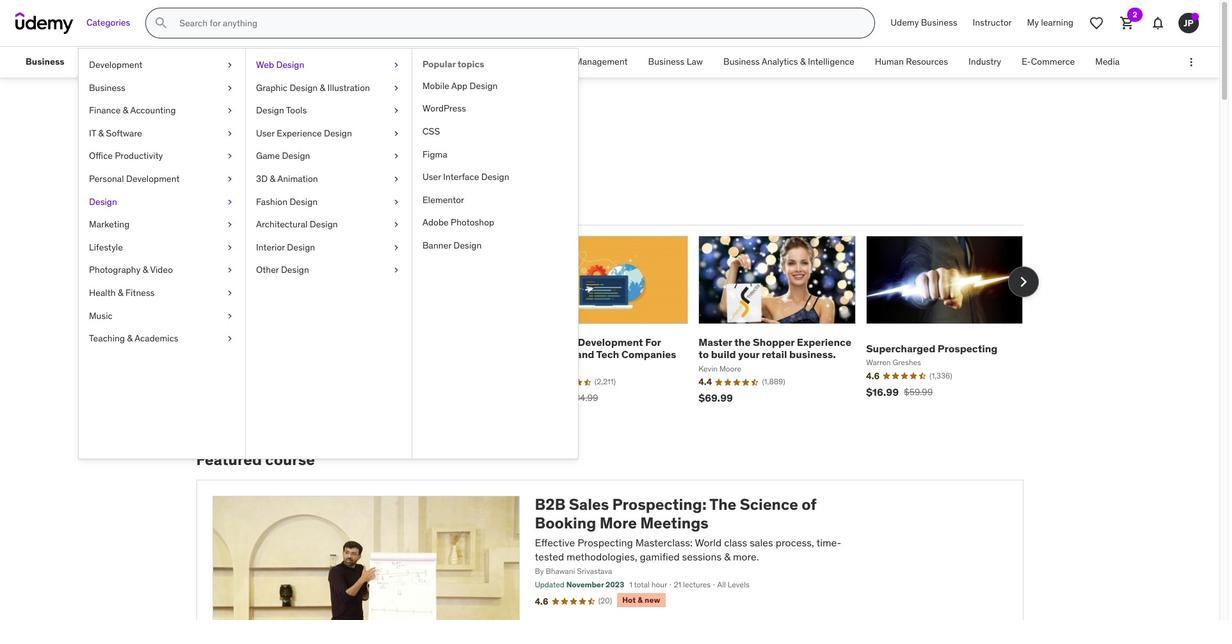 Task type: locate. For each thing, give the bounding box(es) containing it.
xsmall image inside personal development link
[[225, 173, 235, 185]]

& right 3d
[[270, 173, 276, 184]]

21 lectures
[[674, 580, 711, 590]]

user up game on the left of page
[[256, 127, 275, 139]]

business left arrow pointing to subcategory menu links icon
[[26, 56, 64, 67]]

0 vertical spatial user
[[256, 127, 275, 139]]

1 horizontal spatial business link
[[79, 77, 245, 99]]

web
[[256, 59, 274, 70]]

lifestyle link
[[79, 236, 245, 259]]

shopping cart with 2 items image
[[1120, 15, 1136, 31]]

xsmall image for game design
[[391, 150, 402, 163]]

& for hot & new
[[638, 595, 643, 605]]

0 horizontal spatial experience
[[277, 127, 322, 139]]

xsmall image inside web design link
[[391, 59, 402, 71]]

supercharged
[[867, 342, 936, 355]]

user inside web design element
[[423, 171, 441, 183]]

xsmall image for it & software
[[225, 127, 235, 140]]

xsmall image for web design
[[391, 59, 402, 71]]

1 management from the left
[[271, 56, 324, 67]]

accounting
[[130, 105, 176, 116]]

management right project
[[575, 56, 628, 67]]

next image
[[1014, 272, 1034, 292]]

design down design tools link
[[324, 127, 352, 139]]

0 vertical spatial prospecting
[[938, 342, 998, 355]]

xsmall image for teaching & academics
[[225, 333, 235, 345]]

media link
[[1086, 47, 1131, 78]]

xsmall image inside office productivity link
[[225, 150, 235, 163]]

xsmall image inside development link
[[225, 59, 235, 71]]

user interface design
[[423, 171, 510, 183]]

design down fashion design link
[[310, 219, 338, 230]]

adobe photoshop link
[[413, 212, 578, 234]]

communication
[[187, 56, 250, 67]]

xsmall image inside teaching & academics link
[[225, 333, 235, 345]]

& right analytics
[[801, 56, 806, 67]]

it & software
[[89, 127, 142, 139]]

photoshop
[[451, 217, 495, 228]]

video
[[150, 264, 173, 276]]

intelligence
[[808, 56, 855, 67]]

management link
[[260, 47, 334, 78]]

design right app at left top
[[470, 80, 498, 91]]

xsmall image inside health & fitness "link"
[[225, 287, 235, 299]]

graphic design & illustration link
[[246, 77, 412, 99]]

xsmall image for finance & accounting
[[225, 105, 235, 117]]

industry link
[[959, 47, 1012, 78]]

fashion design link
[[246, 191, 412, 213]]

& inside "link"
[[118, 287, 123, 298]]

0 vertical spatial courses
[[254, 108, 338, 135]]

web design
[[256, 59, 304, 70]]

& right teaching
[[127, 333, 133, 344]]

& right hot
[[638, 595, 643, 605]]

design down interior design
[[281, 264, 309, 276]]

& right finance
[[123, 105, 128, 116]]

other
[[256, 264, 279, 276]]

courses to get you started
[[196, 163, 389, 183]]

(20)
[[599, 596, 613, 605]]

1 horizontal spatial to
[[699, 348, 709, 361]]

experience right shopper
[[797, 336, 852, 349]]

design down animation
[[290, 196, 318, 207]]

1 vertical spatial development
[[126, 173, 180, 184]]

sales down 'communication' link
[[196, 108, 250, 135]]

startups
[[531, 348, 574, 361]]

xsmall image inside other design link
[[391, 264, 402, 277]]

experience down tools
[[277, 127, 322, 139]]

0 vertical spatial experience
[[277, 127, 322, 139]]

0 horizontal spatial user
[[256, 127, 275, 139]]

4.6
[[535, 596, 549, 607]]

0 horizontal spatial prospecting
[[578, 536, 633, 549]]

supercharged prospecting
[[867, 342, 998, 355]]

development for business
[[578, 336, 643, 349]]

1 vertical spatial user
[[423, 171, 441, 183]]

1 vertical spatial courses
[[196, 163, 256, 183]]

new
[[645, 595, 661, 605]]

xsmall image inside interior design link
[[391, 241, 402, 254]]

2 management from the left
[[575, 56, 628, 67]]

animation
[[277, 173, 318, 184]]

1 vertical spatial experience
[[797, 336, 852, 349]]

1 vertical spatial sales
[[569, 495, 609, 514]]

0 vertical spatial development
[[89, 59, 143, 70]]

personal development link
[[79, 168, 245, 191]]

app
[[452, 80, 468, 91]]

updated november 2023
[[535, 580, 625, 590]]

of
[[802, 495, 817, 514]]

photography
[[89, 264, 141, 276]]

design up courses to get you started
[[282, 150, 310, 162]]

learning
[[1042, 17, 1074, 28]]

xsmall image inside 3d & animation link
[[391, 173, 402, 185]]

business left analytics
[[724, 56, 760, 67]]

& down web design link
[[320, 82, 326, 93]]

human resources link
[[865, 47, 959, 78]]

xsmall image for graphic design & illustration
[[391, 82, 402, 94]]

office productivity
[[89, 150, 163, 162]]

xsmall image for interior design
[[391, 241, 402, 254]]

xsmall image inside fashion design link
[[391, 196, 402, 208]]

business.
[[790, 348, 836, 361]]

strategy
[[425, 56, 459, 67]]

sales right 'b2b'
[[569, 495, 609, 514]]

& right it
[[98, 127, 104, 139]]

music
[[89, 310, 113, 321]]

xsmall image inside the lifestyle link
[[225, 241, 235, 254]]

xsmall image for marketing
[[225, 219, 235, 231]]

xsmall image for business
[[225, 82, 235, 94]]

business right udemy at right top
[[922, 17, 958, 28]]

architectural design
[[256, 219, 338, 230]]

personal development
[[89, 173, 180, 184]]

&
[[801, 56, 806, 67], [320, 82, 326, 93], [123, 105, 128, 116], [98, 127, 104, 139], [270, 173, 276, 184], [143, 264, 148, 276], [118, 287, 123, 298], [127, 333, 133, 344], [725, 550, 731, 563], [638, 595, 643, 605]]

& down 'class'
[[725, 550, 731, 563]]

business inside udemy business link
[[922, 17, 958, 28]]

& left video
[[143, 264, 148, 276]]

finance & accounting
[[89, 105, 176, 116]]

to down game on the left of page
[[260, 163, 275, 183]]

business left popular
[[386, 56, 423, 67]]

fashion design
[[256, 196, 318, 207]]

2 vertical spatial development
[[578, 336, 643, 349]]

xsmall image inside user experience design link
[[391, 127, 402, 140]]

design
[[276, 59, 304, 70], [470, 80, 498, 91], [290, 82, 318, 93], [256, 105, 284, 116], [324, 127, 352, 139], [282, 150, 310, 162], [482, 171, 510, 183], [89, 196, 117, 207], [290, 196, 318, 207], [310, 219, 338, 230], [454, 240, 482, 251], [287, 241, 315, 253], [281, 264, 309, 276]]

xsmall image for photography & video
[[225, 264, 235, 277]]

3d
[[256, 173, 268, 184]]

1 horizontal spatial management
[[575, 56, 628, 67]]

business link
[[15, 47, 75, 78], [79, 77, 245, 99]]

xsmall image
[[225, 59, 235, 71], [225, 82, 235, 94], [391, 82, 402, 94], [391, 105, 402, 117], [391, 150, 402, 163], [391, 173, 402, 185], [225, 219, 235, 231], [225, 241, 235, 254], [225, 264, 235, 277], [391, 264, 402, 277], [225, 287, 235, 299]]

1 horizontal spatial sales
[[569, 495, 609, 514]]

xsmall image inside design tools link
[[391, 105, 402, 117]]

& right health
[[118, 287, 123, 298]]

analytics
[[762, 56, 799, 67]]

xsmall image inside 'photography & video' link
[[225, 264, 235, 277]]

xsmall image inside game design link
[[391, 150, 402, 163]]

1 horizontal spatial user
[[423, 171, 441, 183]]

business left law
[[649, 56, 685, 67]]

0 vertical spatial sales
[[196, 108, 250, 135]]

prospecting inside carousel element
[[938, 342, 998, 355]]

udemy business
[[891, 17, 958, 28]]

xsmall image inside the marketing link
[[225, 219, 235, 231]]

lectures
[[684, 580, 711, 590]]

xsmall image inside 'architectural design' link
[[391, 219, 402, 231]]

xsmall image
[[391, 59, 402, 71], [225, 105, 235, 117], [225, 127, 235, 140], [391, 127, 402, 140], [225, 150, 235, 163], [225, 173, 235, 185], [225, 196, 235, 208], [391, 196, 402, 208], [391, 219, 402, 231], [391, 241, 402, 254], [225, 310, 235, 322], [225, 333, 235, 345]]

categories button
[[79, 8, 138, 38]]

most
[[199, 202, 223, 215]]

it & software link
[[79, 122, 245, 145]]

prospecting
[[938, 342, 998, 355], [578, 536, 633, 549]]

xsmall image inside it & software link
[[225, 127, 235, 140]]

0 vertical spatial to
[[260, 163, 275, 183]]

world
[[695, 536, 722, 549]]

xsmall image for office productivity
[[225, 150, 235, 163]]

xsmall image for lifestyle
[[225, 241, 235, 254]]

xsmall image for design
[[225, 196, 235, 208]]

0 horizontal spatial management
[[271, 56, 324, 67]]

1 vertical spatial to
[[699, 348, 709, 361]]

bhawani
[[546, 567, 575, 576]]

my learning link
[[1020, 8, 1082, 38]]

master
[[699, 336, 733, 349]]

user down figma
[[423, 171, 441, 183]]

get
[[278, 163, 303, 183]]

resources
[[907, 56, 949, 67]]

design down photoshop
[[454, 240, 482, 251]]

photography & video
[[89, 264, 173, 276]]

xsmall image inside music link
[[225, 310, 235, 322]]

for
[[646, 336, 661, 349]]

1 horizontal spatial prospecting
[[938, 342, 998, 355]]

development inside business development for startups and tech companies
[[578, 336, 643, 349]]

web design element
[[412, 49, 578, 459]]

architectural design link
[[246, 213, 412, 236]]

interior
[[256, 241, 285, 253]]

the
[[710, 495, 737, 514]]

xsmall image inside finance & accounting link
[[225, 105, 235, 117]]

by
[[535, 567, 544, 576]]

xsmall image inside graphic design & illustration link
[[391, 82, 402, 94]]

0 horizontal spatial to
[[260, 163, 275, 183]]

1 vertical spatial prospecting
[[578, 536, 633, 549]]

project
[[544, 56, 573, 67]]

design tools
[[256, 105, 307, 116]]

to left build
[[699, 348, 709, 361]]

you
[[306, 163, 332, 183]]

interior design
[[256, 241, 315, 253]]

web design link
[[246, 54, 412, 77]]

business link up the accounting
[[79, 77, 245, 99]]

b2b sales prospecting: the science of booking more meetings effective prospecting masterclass: world class sales process, time- tested methodologies, gamified sessions & more. by bhawani srivastava
[[535, 495, 842, 576]]

xsmall image inside design link
[[225, 196, 235, 208]]

xsmall image for 3d & animation
[[391, 173, 402, 185]]

business link down udemy image
[[15, 47, 75, 78]]

sales
[[750, 536, 774, 549]]

xsmall image for music
[[225, 310, 235, 322]]

popular
[[226, 202, 263, 215]]

user for user interface design
[[423, 171, 441, 183]]

teaching & academics
[[89, 333, 179, 344]]

other design link
[[246, 259, 412, 282]]

science
[[740, 495, 799, 514]]

categories
[[86, 17, 130, 28]]

banner design
[[423, 240, 482, 251]]

business left and
[[531, 336, 576, 349]]

1 horizontal spatial experience
[[797, 336, 852, 349]]

popular topics
[[423, 58, 485, 70]]

xsmall image for fashion design
[[391, 196, 402, 208]]

management up 'graphic design & illustration'
[[271, 56, 324, 67]]

mobile app design link
[[413, 75, 578, 98]]

to
[[260, 163, 275, 183], [699, 348, 709, 361]]



Task type: vqa. For each thing, say whether or not it's contained in the screenshot.
Video
yes



Task type: describe. For each thing, give the bounding box(es) containing it.
project management
[[544, 56, 628, 67]]

topics
[[458, 58, 485, 70]]

design down graphic
[[256, 105, 284, 116]]

law
[[687, 56, 703, 67]]

started
[[336, 163, 389, 183]]

management inside management link
[[271, 56, 324, 67]]

design down figma link
[[482, 171, 510, 183]]

wordpress link
[[413, 98, 578, 120]]

user for user experience design
[[256, 127, 275, 139]]

photography & video link
[[79, 259, 245, 282]]

0 horizontal spatial business link
[[15, 47, 75, 78]]

design up tools
[[290, 82, 318, 93]]

xsmall image for user experience design
[[391, 127, 402, 140]]

software
[[106, 127, 142, 139]]

total
[[635, 580, 650, 590]]

srivastava
[[577, 567, 613, 576]]

management inside project management link
[[575, 56, 628, 67]]

design down personal
[[89, 196, 117, 207]]

& for it & software
[[98, 127, 104, 139]]

adobe
[[423, 217, 449, 228]]

elementor link
[[413, 189, 578, 212]]

most popular
[[199, 202, 263, 215]]

commerce
[[1032, 56, 1076, 67]]

arrow pointing to subcategory menu links image
[[75, 47, 86, 78]]

illustration
[[328, 82, 370, 93]]

business inside business development for startups and tech companies
[[531, 336, 576, 349]]

fitness
[[125, 287, 155, 298]]

game
[[256, 150, 280, 162]]

user interface design link
[[413, 166, 578, 189]]

business strategy link
[[376, 47, 469, 78]]

& inside b2b sales prospecting: the science of booking more meetings effective prospecting masterclass: world class sales process, time- tested methodologies, gamified sessions & more. by bhawani srivastava
[[725, 550, 731, 563]]

supercharged prospecting link
[[867, 342, 998, 355]]

to inside master the shopper experience to build your retail business.
[[699, 348, 709, 361]]

business up finance
[[89, 82, 125, 93]]

trending
[[279, 202, 322, 215]]

b2b
[[535, 495, 566, 514]]

entrepreneurship
[[96, 56, 166, 67]]

2 link
[[1113, 8, 1143, 38]]

productivity
[[115, 150, 163, 162]]

finance
[[89, 105, 121, 116]]

gamified
[[640, 550, 680, 563]]

teaching & academics link
[[79, 327, 245, 350]]

development for personal
[[126, 173, 180, 184]]

november
[[567, 580, 604, 590]]

office
[[89, 150, 113, 162]]

development link
[[79, 54, 245, 77]]

udemy image
[[15, 12, 74, 34]]

prospecting inside b2b sales prospecting: the science of booking more meetings effective prospecting masterclass: world class sales process, time- tested methodologies, gamified sessions & more. by bhawani srivastava
[[578, 536, 633, 549]]

business analytics & intelligence link
[[714, 47, 865, 78]]

the
[[735, 336, 751, 349]]

business inside business strategy link
[[386, 56, 423, 67]]

xsmall image for design tools
[[391, 105, 402, 117]]

xsmall image for health & fitness
[[225, 287, 235, 299]]

office productivity link
[[79, 145, 245, 168]]

design right web
[[276, 59, 304, 70]]

2
[[1133, 10, 1138, 19]]

levels
[[728, 580, 750, 590]]

notifications image
[[1151, 15, 1167, 31]]

graphic design & illustration
[[256, 82, 370, 93]]

interior design link
[[246, 236, 412, 259]]

hot & new
[[623, 595, 661, 605]]

udemy
[[891, 17, 919, 28]]

health & fitness
[[89, 287, 155, 298]]

project management link
[[534, 47, 638, 78]]

business development for startups and tech companies link
[[531, 336, 677, 361]]

& for finance & accounting
[[123, 105, 128, 116]]

hot
[[623, 595, 636, 605]]

& for health & fitness
[[118, 287, 123, 298]]

xsmall image for personal development
[[225, 173, 235, 185]]

xsmall image for other design
[[391, 264, 402, 277]]

more subcategory menu links image
[[1186, 56, 1199, 69]]

e-commerce link
[[1012, 47, 1086, 78]]

experience inside master the shopper experience to build your retail business.
[[797, 336, 852, 349]]

health
[[89, 287, 116, 298]]

design down architectural design
[[287, 241, 315, 253]]

business law link
[[638, 47, 714, 78]]

user experience design link
[[246, 122, 412, 145]]

banner design link
[[413, 234, 578, 257]]

0 horizontal spatial sales
[[196, 108, 250, 135]]

business development for startups and tech companies
[[531, 336, 677, 361]]

& for 3d & animation
[[270, 173, 276, 184]]

featured
[[196, 450, 262, 470]]

meetings
[[641, 513, 709, 533]]

business inside business law 'link'
[[649, 56, 685, 67]]

xsmall image for architectural design
[[391, 219, 402, 231]]

communication link
[[177, 47, 260, 78]]

banner
[[423, 240, 452, 251]]

masterclass:
[[636, 536, 693, 549]]

wishlist image
[[1090, 15, 1105, 31]]

it
[[89, 127, 96, 139]]

& for photography & video
[[143, 264, 148, 276]]

tech
[[597, 348, 620, 361]]

business inside business analytics & intelligence link
[[724, 56, 760, 67]]

& for teaching & academics
[[127, 333, 133, 344]]

business law
[[649, 56, 703, 67]]

elementor
[[423, 194, 464, 205]]

interface
[[444, 171, 479, 183]]

all levels
[[718, 580, 750, 590]]

marketing link
[[79, 213, 245, 236]]

you have alerts image
[[1192, 13, 1200, 20]]

course
[[265, 450, 315, 470]]

sales inside b2b sales prospecting: the science of booking more meetings effective prospecting masterclass: world class sales process, time- tested methodologies, gamified sessions & more. by bhawani srivastava
[[569, 495, 609, 514]]

mobile
[[423, 80, 450, 91]]

carousel element
[[196, 236, 1039, 420]]

sessions
[[683, 550, 722, 563]]

xsmall image for development
[[225, 59, 235, 71]]

submit search image
[[154, 15, 169, 31]]

operations link
[[469, 47, 534, 78]]

Search for anything text field
[[177, 12, 860, 34]]

academics
[[135, 333, 179, 344]]

companies
[[622, 348, 677, 361]]

instructor link
[[966, 8, 1020, 38]]

human
[[876, 56, 904, 67]]

class
[[725, 536, 748, 549]]

adobe photoshop
[[423, 217, 495, 228]]

finance & accounting link
[[79, 99, 245, 122]]

instructor
[[973, 17, 1013, 28]]

e-commerce
[[1022, 56, 1076, 67]]

master the shopper experience to build your retail business. link
[[699, 336, 852, 361]]



